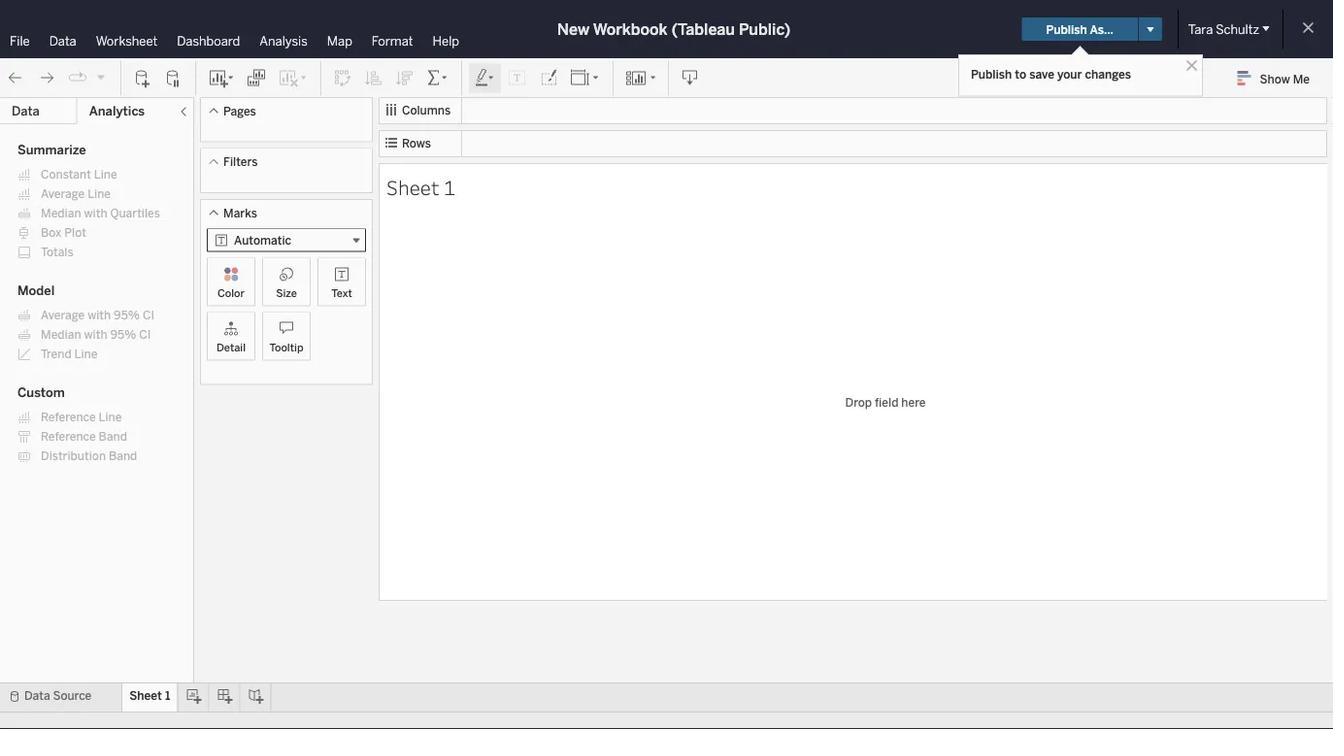 Task type: describe. For each thing, give the bounding box(es) containing it.
tara schultz
[[1189, 21, 1260, 37]]

text
[[332, 287, 352, 300]]

close image
[[1183, 56, 1201, 75]]

detail
[[217, 341, 246, 354]]

trend
[[41, 347, 72, 361]]

plot
[[64, 226, 86, 240]]

workbook
[[593, 20, 668, 38]]

reference for reference line
[[41, 410, 96, 424]]

show me button
[[1229, 63, 1328, 93]]

0 horizontal spatial replay animation image
[[68, 68, 87, 88]]

totals image
[[426, 68, 450, 88]]

new workbook (tableau public)
[[557, 20, 791, 38]]

quartiles
[[110, 206, 160, 220]]

distribution band
[[41, 449, 137, 463]]

format workbook image
[[539, 68, 558, 88]]

with for average with 95% ci
[[88, 308, 111, 322]]

worksheet
[[96, 33, 158, 49]]

publish for publish to save your changes
[[971, 67, 1012, 81]]

publish as... button
[[1022, 17, 1138, 41]]

color
[[218, 287, 245, 300]]

clear sheet image
[[278, 68, 309, 88]]

line for average line
[[88, 187, 111, 201]]

0 vertical spatial sheet
[[387, 173, 440, 200]]

rows
[[402, 136, 431, 151]]

average with 95% ci
[[41, 308, 155, 322]]

0 vertical spatial sheet 1
[[387, 173, 455, 200]]

1 vertical spatial sheet
[[129, 689, 162, 703]]

tooltip
[[269, 341, 304, 354]]

new data source image
[[133, 68, 152, 88]]

2 vertical spatial data
[[24, 689, 50, 703]]

reference line
[[41, 410, 122, 424]]

show labels image
[[508, 68, 527, 88]]

data source
[[24, 689, 92, 703]]

0 vertical spatial 1
[[444, 173, 455, 200]]

show/hide cards image
[[626, 68, 657, 88]]

source
[[53, 689, 92, 703]]

constant
[[41, 168, 91, 182]]

swap rows and columns image
[[333, 68, 353, 88]]

new
[[557, 20, 590, 38]]

box plot
[[41, 226, 86, 240]]

here
[[902, 395, 926, 409]]

95% for average with 95% ci
[[114, 308, 140, 322]]

sort ascending image
[[364, 68, 384, 88]]

trend line
[[41, 347, 98, 361]]

save
[[1030, 67, 1055, 81]]

size
[[276, 287, 297, 300]]

your
[[1058, 67, 1082, 81]]

analytics
[[89, 103, 145, 119]]

undo image
[[6, 68, 25, 88]]

with for median with quartiles
[[84, 206, 107, 220]]

model
[[17, 283, 55, 299]]

as...
[[1090, 22, 1114, 36]]

columns
[[402, 103, 451, 118]]

with for median with 95% ci
[[84, 328, 107, 342]]

reference for reference band
[[41, 430, 96, 444]]



Task type: vqa. For each thing, say whether or not it's contained in the screenshot.
the Marks
yes



Task type: locate. For each thing, give the bounding box(es) containing it.
1 horizontal spatial sheet
[[387, 173, 440, 200]]

average down constant
[[41, 187, 85, 201]]

analysis
[[260, 33, 308, 49]]

format
[[372, 33, 413, 49]]

0 horizontal spatial 1
[[165, 689, 170, 703]]

1 horizontal spatial 1
[[444, 173, 455, 200]]

reference up the reference band
[[41, 410, 96, 424]]

ci down average with 95% ci
[[139, 328, 151, 342]]

download image
[[681, 68, 700, 88]]

1 vertical spatial reference
[[41, 430, 96, 444]]

95% down average with 95% ci
[[110, 328, 136, 342]]

data left source
[[24, 689, 50, 703]]

show me
[[1260, 72, 1310, 86]]

publish left the to
[[971, 67, 1012, 81]]

me
[[1293, 72, 1310, 86]]

average for average line
[[41, 187, 85, 201]]

95% up median with 95% ci
[[114, 308, 140, 322]]

1 vertical spatial 95%
[[110, 328, 136, 342]]

1 vertical spatial 1
[[165, 689, 170, 703]]

0 horizontal spatial sheet
[[129, 689, 162, 703]]

1 vertical spatial sheet 1
[[129, 689, 170, 703]]

pages
[[223, 104, 256, 118]]

1 vertical spatial publish
[[971, 67, 1012, 81]]

replay animation image
[[68, 68, 87, 88], [95, 71, 107, 83]]

average down 'model'
[[41, 308, 85, 322]]

to
[[1015, 67, 1027, 81]]

custom
[[17, 385, 65, 401]]

1 median from the top
[[41, 206, 81, 220]]

sheet
[[387, 173, 440, 200], [129, 689, 162, 703]]

0 vertical spatial average
[[41, 187, 85, 201]]

publish as...
[[1047, 22, 1114, 36]]

reference
[[41, 410, 96, 424], [41, 430, 96, 444]]

publish for publish as...
[[1047, 22, 1088, 36]]

sheet 1 down rows
[[387, 173, 455, 200]]

with
[[84, 206, 107, 220], [88, 308, 111, 322], [84, 328, 107, 342]]

1 reference from the top
[[41, 410, 96, 424]]

sort descending image
[[395, 68, 415, 88]]

0 horizontal spatial publish
[[971, 67, 1012, 81]]

summarize
[[17, 142, 86, 158]]

band down the reference band
[[109, 449, 137, 463]]

replay animation image right the redo icon in the left top of the page
[[68, 68, 87, 88]]

ci
[[143, 308, 155, 322], [139, 328, 151, 342]]

median up box plot
[[41, 206, 81, 220]]

1 vertical spatial data
[[12, 103, 40, 119]]

0 vertical spatial data
[[49, 33, 76, 49]]

2 vertical spatial with
[[84, 328, 107, 342]]

changes
[[1085, 67, 1132, 81]]

show
[[1260, 72, 1291, 86]]

95%
[[114, 308, 140, 322], [110, 328, 136, 342]]

1 vertical spatial band
[[109, 449, 137, 463]]

average
[[41, 187, 85, 201], [41, 308, 85, 322]]

band
[[99, 430, 127, 444], [109, 449, 137, 463]]

new worksheet image
[[208, 68, 235, 88]]

redo image
[[37, 68, 56, 88]]

2 median from the top
[[41, 328, 81, 342]]

median for median with quartiles
[[41, 206, 81, 220]]

2 reference from the top
[[41, 430, 96, 444]]

line up median with quartiles on the left top
[[88, 187, 111, 201]]

band for reference band
[[99, 430, 127, 444]]

with down average with 95% ci
[[84, 328, 107, 342]]

average line
[[41, 187, 111, 201]]

median with quartiles
[[41, 206, 160, 220]]

median
[[41, 206, 81, 220], [41, 328, 81, 342]]

line up the reference band
[[99, 410, 122, 424]]

pause auto updates image
[[164, 68, 184, 88]]

publish to save your changes
[[971, 67, 1132, 81]]

1 vertical spatial ci
[[139, 328, 151, 342]]

sheet right source
[[129, 689, 162, 703]]

median with 95% ci
[[41, 328, 151, 342]]

with up median with 95% ci
[[88, 308, 111, 322]]

1 horizontal spatial sheet 1
[[387, 173, 455, 200]]

ci for average with 95% ci
[[143, 308, 155, 322]]

average for average with 95% ci
[[41, 308, 85, 322]]

ci up median with 95% ci
[[143, 308, 155, 322]]

(tableau
[[672, 20, 735, 38]]

drop field here
[[846, 395, 926, 409]]

line for trend line
[[74, 347, 98, 361]]

schultz
[[1216, 21, 1260, 37]]

with down average line
[[84, 206, 107, 220]]

1 vertical spatial median
[[41, 328, 81, 342]]

1 horizontal spatial replay animation image
[[95, 71, 107, 83]]

fit image
[[570, 68, 601, 88]]

map
[[327, 33, 352, 49]]

1 vertical spatial with
[[88, 308, 111, 322]]

highlight image
[[474, 68, 496, 88]]

median up trend
[[41, 328, 81, 342]]

0 vertical spatial reference
[[41, 410, 96, 424]]

reference up distribution
[[41, 430, 96, 444]]

collapse image
[[178, 106, 189, 118]]

0 vertical spatial with
[[84, 206, 107, 220]]

0 vertical spatial publish
[[1047, 22, 1088, 36]]

1 down columns
[[444, 173, 455, 200]]

band for distribution band
[[109, 449, 137, 463]]

sheet 1 right source
[[129, 689, 170, 703]]

distribution
[[41, 449, 106, 463]]

1 horizontal spatial publish
[[1047, 22, 1088, 36]]

0 vertical spatial 95%
[[114, 308, 140, 322]]

line for reference line
[[99, 410, 122, 424]]

field
[[875, 395, 899, 409]]

line down median with 95% ci
[[74, 347, 98, 361]]

publish
[[1047, 22, 1088, 36], [971, 67, 1012, 81]]

help
[[433, 33, 459, 49]]

line up average line
[[94, 168, 117, 182]]

median for median with 95% ci
[[41, 328, 81, 342]]

0 vertical spatial median
[[41, 206, 81, 220]]

constant line
[[41, 168, 117, 182]]

public)
[[739, 20, 791, 38]]

1 vertical spatial average
[[41, 308, 85, 322]]

line for constant line
[[94, 168, 117, 182]]

sheet 1
[[387, 173, 455, 200], [129, 689, 170, 703]]

sheet down rows
[[387, 173, 440, 200]]

file
[[10, 33, 30, 49]]

totals
[[41, 245, 74, 259]]

filters
[[223, 155, 258, 169]]

1 right source
[[165, 689, 170, 703]]

0 horizontal spatial sheet 1
[[129, 689, 170, 703]]

drop
[[846, 395, 872, 409]]

box
[[41, 226, 61, 240]]

data up the redo icon in the left top of the page
[[49, 33, 76, 49]]

band up distribution band
[[99, 430, 127, 444]]

publish left as...
[[1047, 22, 1088, 36]]

2 average from the top
[[41, 308, 85, 322]]

marks
[[223, 206, 257, 220]]

95% for median with 95% ci
[[110, 328, 136, 342]]

line
[[94, 168, 117, 182], [88, 187, 111, 201], [74, 347, 98, 361], [99, 410, 122, 424]]

ci for median with 95% ci
[[139, 328, 151, 342]]

publish inside button
[[1047, 22, 1088, 36]]

data
[[49, 33, 76, 49], [12, 103, 40, 119], [24, 689, 50, 703]]

1 average from the top
[[41, 187, 85, 201]]

data down the undo icon
[[12, 103, 40, 119]]

reference band
[[41, 430, 127, 444]]

replay animation image up analytics
[[95, 71, 107, 83]]

0 vertical spatial band
[[99, 430, 127, 444]]

duplicate image
[[247, 68, 266, 88]]

1
[[444, 173, 455, 200], [165, 689, 170, 703]]

dashboard
[[177, 33, 240, 49]]

0 vertical spatial ci
[[143, 308, 155, 322]]

tara
[[1189, 21, 1213, 37]]



